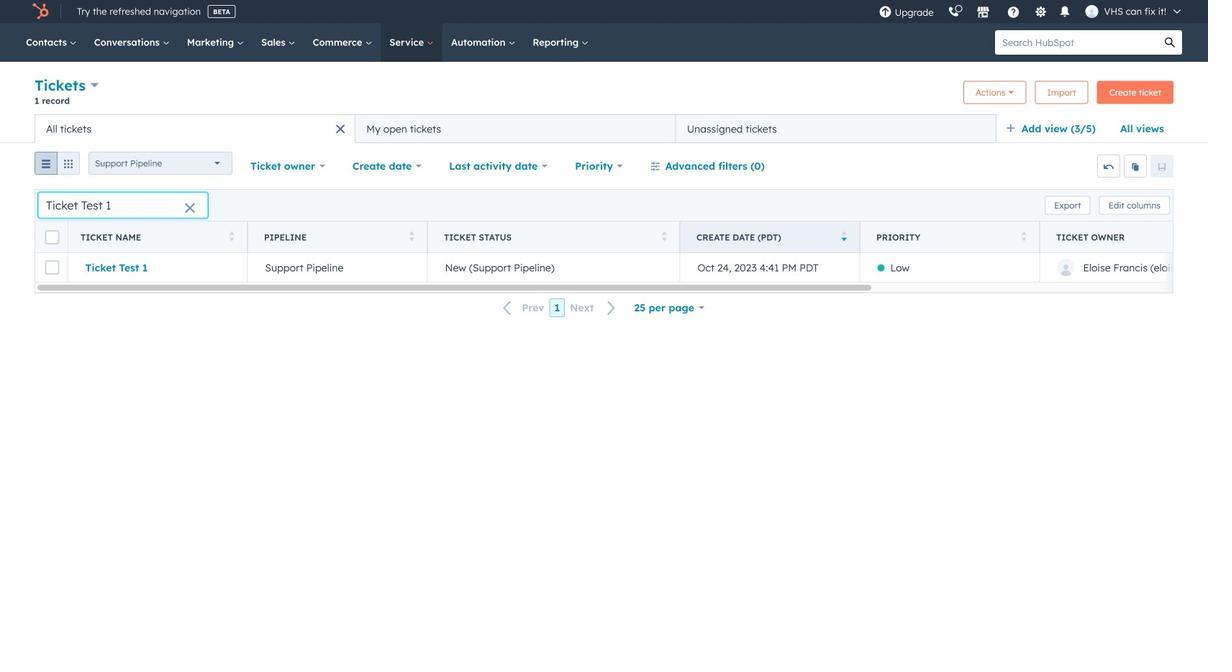 Task type: vqa. For each thing, say whether or not it's contained in the screenshot.
content
no



Task type: describe. For each thing, give the bounding box(es) containing it.
marketplaces image
[[977, 6, 990, 19]]

descending sort. press to sort ascending. image
[[842, 231, 847, 241]]

terry turtle image
[[1086, 5, 1099, 18]]

press to sort. image for 2nd press to sort. element from left
[[409, 231, 415, 241]]

press to sort. image for 2nd press to sort. element from the right
[[662, 231, 667, 241]]

1 press to sort. element from the left
[[229, 231, 235, 244]]



Task type: locate. For each thing, give the bounding box(es) containing it.
group
[[35, 152, 80, 181]]

Search ID, name, or description search field
[[38, 193, 208, 218]]

Search HubSpot search field
[[996, 30, 1158, 55]]

4 press to sort. image from the left
[[1022, 231, 1027, 241]]

pagination navigation
[[495, 299, 625, 318]]

press to sort. image for 4th press to sort. element from right
[[229, 231, 235, 241]]

descending sort. press to sort ascending. element
[[842, 231, 847, 244]]

3 press to sort. image from the left
[[662, 231, 667, 241]]

menu
[[872, 0, 1191, 23]]

clear input image
[[184, 203, 196, 215]]

4 press to sort. element from the left
[[1022, 231, 1027, 244]]

press to sort. image for 1st press to sort. element from the right
[[1022, 231, 1027, 241]]

press to sort. image
[[229, 231, 235, 241], [409, 231, 415, 241], [662, 231, 667, 241], [1022, 231, 1027, 241]]

2 press to sort. image from the left
[[409, 231, 415, 241]]

3 press to sort. element from the left
[[662, 231, 667, 244]]

1 press to sort. image from the left
[[229, 231, 235, 241]]

banner
[[35, 75, 1174, 114]]

press to sort. element
[[229, 231, 235, 244], [409, 231, 415, 244], [662, 231, 667, 244], [1022, 231, 1027, 244]]

2 press to sort. element from the left
[[409, 231, 415, 244]]



